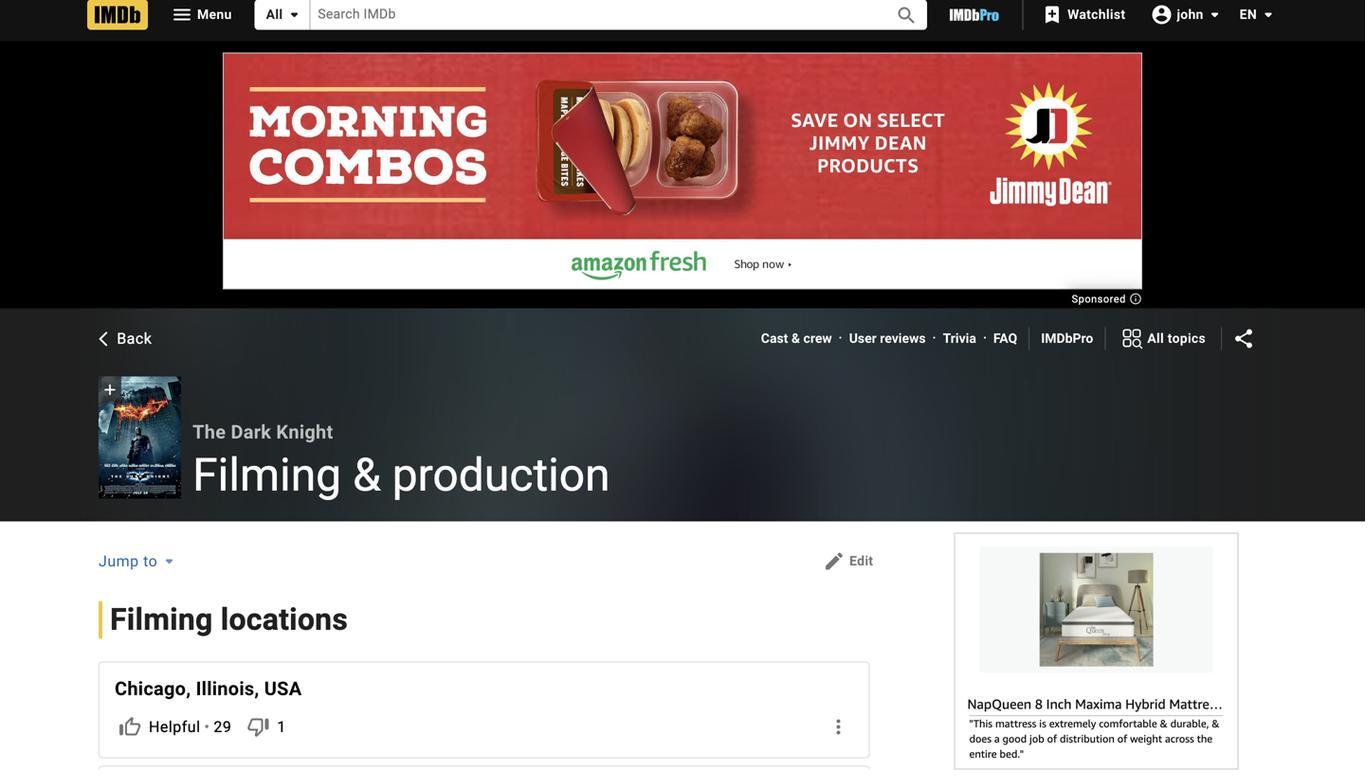 Task type: vqa. For each thing, say whether or not it's contained in the screenshot.
USA
yes



Task type: describe. For each thing, give the bounding box(es) containing it.
chicago, illinois, usa
[[115, 678, 302, 701]]

& for filming
[[353, 449, 381, 502]]

locations
[[221, 603, 348, 638]]

en button
[[1225, 0, 1280, 32]]

Search IMDb text field
[[310, 0, 874, 30]]

filming locations
[[110, 603, 348, 638]]

filming locations link
[[99, 602, 384, 640]]

share on social media image
[[827, 716, 850, 739]]

arrow drop down image for jump to
[[158, 550, 180, 573]]

john button
[[1141, 0, 1227, 32]]

categories image
[[1121, 328, 1144, 350]]

29
[[214, 719, 232, 737]]

menu
[[197, 6, 232, 22]]

arrow drop down image for all
[[283, 3, 306, 26]]

sponsored
[[1072, 293, 1129, 305]]

& for cast
[[792, 331, 800, 347]]

cast & crew
[[761, 331, 832, 347]]

edit button
[[816, 547, 881, 577]]

filming for filming & production
[[193, 449, 341, 502]]

en
[[1240, 7, 1257, 22]]

all topics button
[[1106, 324, 1221, 354]]

to
[[143, 553, 158, 571]]

user
[[849, 331, 877, 347]]

chicago, illinois, usa button
[[115, 678, 302, 701]]

filming & production
[[193, 449, 610, 502]]

faq
[[994, 331, 1018, 347]]

back
[[117, 330, 152, 348]]

all button
[[255, 0, 310, 30]]

crew
[[804, 331, 832, 347]]

arrow drop down image
[[1257, 3, 1280, 26]]

john
[[1177, 6, 1204, 22]]

is helpful image
[[119, 716, 141, 739]]

share on social media image
[[1233, 328, 1255, 350]]

trivia button
[[943, 330, 977, 348]]

home image
[[87, 0, 148, 30]]

watchlist image
[[1041, 3, 1064, 26]]

helpful • 29
[[149, 719, 232, 737]]

•
[[204, 719, 210, 737]]

usa
[[264, 678, 302, 701]]

reviews
[[880, 331, 926, 347]]

menu image
[[171, 3, 193, 26]]



Task type: locate. For each thing, give the bounding box(es) containing it.
trivia
[[943, 331, 977, 347]]

all inside button
[[266, 7, 283, 22]]

0 vertical spatial all
[[266, 7, 283, 22]]

all topics
[[1148, 331, 1206, 346]]

1 vertical spatial &
[[353, 449, 381, 502]]

cast
[[761, 331, 788, 347]]

filming down the dark knight
[[193, 449, 341, 502]]

sponsored content section
[[223, 53, 1143, 305]]

menu button
[[156, 0, 247, 30]]

1
[[277, 719, 286, 737]]

jump
[[99, 553, 139, 571]]

helpful
[[149, 719, 201, 737]]

illinois,
[[196, 678, 259, 701]]

filming down to
[[110, 603, 213, 638]]

arrow drop down image inside all button
[[283, 3, 306, 26]]

0 vertical spatial &
[[792, 331, 800, 347]]

0 horizontal spatial all
[[266, 7, 283, 22]]

the
[[193, 421, 226, 444]]

None field
[[310, 0, 874, 30]]

back button
[[94, 328, 152, 350]]

submit search image
[[896, 4, 918, 27]]

1 horizontal spatial all
[[1148, 331, 1164, 346]]

All search field
[[255, 0, 927, 30]]

arrow drop down image right menu
[[283, 3, 306, 26]]

imdbpro
[[1041, 331, 1094, 347]]

watchlist
[[1068, 7, 1126, 22]]

jump to
[[99, 553, 158, 571]]

filming
[[193, 449, 341, 502], [110, 603, 213, 638]]

user reviews
[[849, 331, 926, 347]]

chicago,
[[115, 678, 191, 701]]

&
[[792, 331, 800, 347], [353, 449, 381, 502]]

0 horizontal spatial arrow drop down image
[[158, 550, 180, 573]]

the dark knight
[[193, 421, 333, 444]]

1 vertical spatial all
[[1148, 331, 1164, 346]]

cast & crew button
[[761, 330, 832, 348]]

user reviews button
[[849, 330, 926, 348]]

arrow left image
[[94, 330, 112, 348]]

all inside button
[[1148, 331, 1164, 346]]

all right menu
[[266, 7, 283, 22]]

edit image
[[823, 550, 846, 573]]

all
[[266, 7, 283, 22], [1148, 331, 1164, 346]]

production
[[392, 449, 610, 502]]

all right categories image
[[1148, 331, 1164, 346]]

0 vertical spatial filming
[[193, 449, 341, 502]]

account circle image
[[1151, 3, 1173, 26]]

0 horizontal spatial &
[[353, 449, 381, 502]]

all for all topics
[[1148, 331, 1164, 346]]

knight
[[276, 421, 333, 444]]

edit
[[850, 554, 874, 569]]

none field inside all search field
[[310, 0, 874, 30]]

is not helpful image
[[247, 716, 270, 739]]

arrow drop down image
[[1204, 3, 1227, 26], [283, 3, 306, 26], [158, 550, 180, 573]]

dark
[[231, 421, 271, 444]]

2 horizontal spatial arrow drop down image
[[1204, 3, 1227, 26]]

all for all
[[266, 7, 283, 22]]

topics
[[1168, 331, 1206, 346]]

1 horizontal spatial &
[[792, 331, 800, 347]]

add image
[[101, 381, 119, 400]]

filming for filming locations
[[110, 603, 213, 638]]

the dark knight image
[[99, 377, 181, 499]]

arrow drop down image right jump
[[158, 550, 180, 573]]

imdbpro button
[[1041, 330, 1094, 348]]

group
[[99, 377, 181, 499]]

& inside button
[[792, 331, 800, 347]]

1 vertical spatial filming
[[110, 603, 213, 638]]

faq button
[[994, 330, 1018, 348]]

watchlist button
[[1032, 0, 1141, 32]]

1 horizontal spatial arrow drop down image
[[283, 3, 306, 26]]

arrow drop down image left en
[[1204, 3, 1227, 26]]



